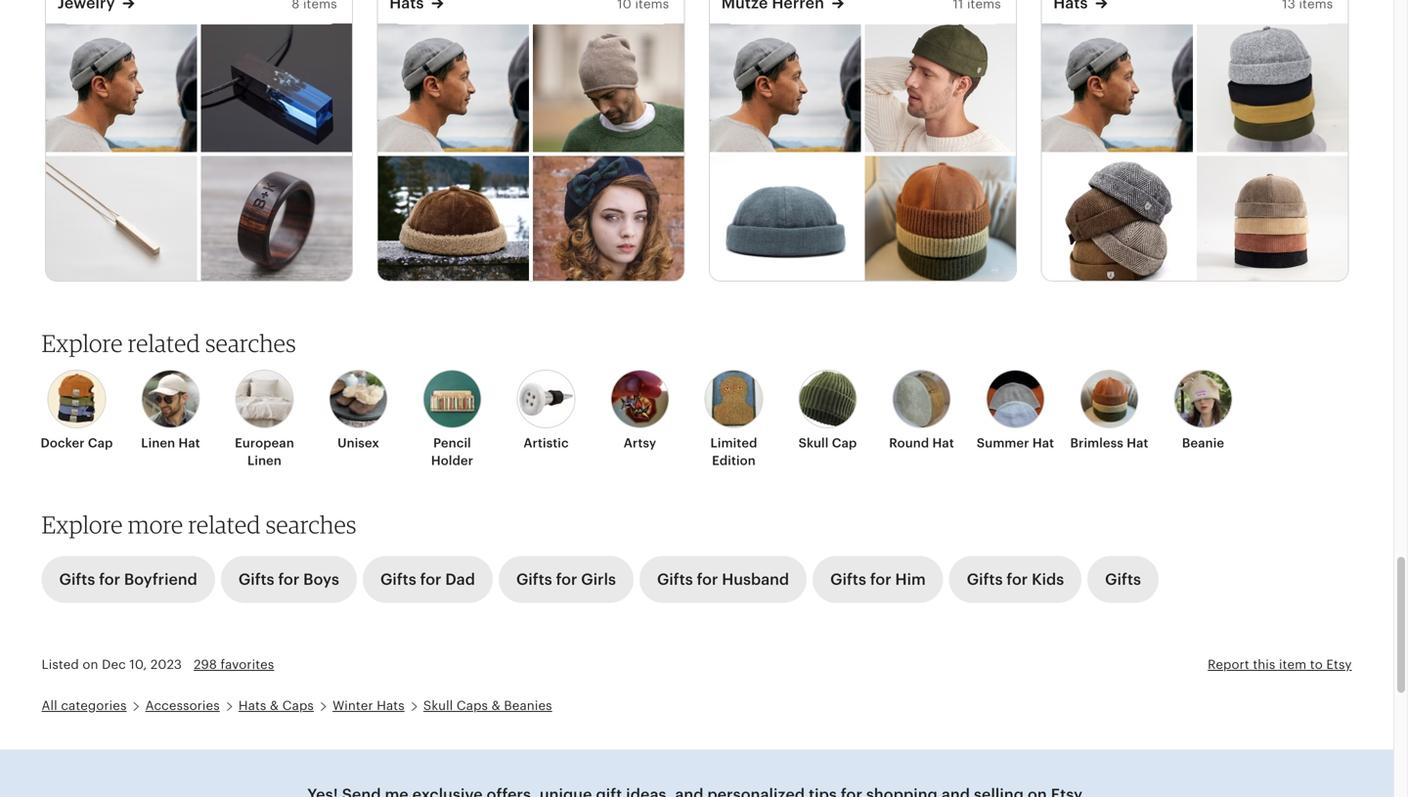 Task type: vqa. For each thing, say whether or not it's contained in the screenshot.
Unisex LINK
yes



Task type: locate. For each thing, give the bounding box(es) containing it.
desert ironwood wood ring - custom wood ring - personalized ring - engraved - wedding ring - wooden ring - mens jewelry - 5 year anniversary image
[[201, 156, 352, 285]]

related up linen hat link
[[128, 329, 200, 358]]

skull right "limited"
[[799, 436, 829, 451]]

skull caps & beanies link
[[424, 699, 552, 713]]

beanie link
[[1163, 370, 1245, 452]]

explore up gifts for boyfriend
[[42, 510, 123, 539]]

limited edition handmade docker hat. docker cap made of 100% linen fabric. gray linen beanie. unisex round hat with pencil holder. image for zigzag wool docker cap, autumn hat, minimalist beanie , brimless hat, unisex skullcap, sailor cap, gift for him image
[[1042, 23, 1193, 152]]

for left the girls
[[556, 571, 578, 588]]

caps
[[283, 699, 314, 713], [457, 699, 488, 713]]

gifts for kids link
[[950, 556, 1082, 603]]

for for dad
[[420, 571, 442, 588]]

gifts left boys
[[239, 571, 275, 588]]

298
[[194, 657, 217, 672]]

men's slouch beanie hat, 100% alpaca, light grey, hand knitted slouchy toque, woolly hat, baggy wool knit hat, ethical, plastic free image
[[533, 23, 684, 152]]

298 favorites link
[[194, 657, 274, 672]]

0 horizontal spatial cap
[[88, 436, 113, 451]]

caps left winter
[[283, 699, 314, 713]]

him
[[896, 571, 926, 588]]

1 hats from the left
[[239, 699, 267, 713]]

boyfriend
[[124, 571, 197, 588]]

artsy
[[624, 436, 657, 451]]

2 gifts from the left
[[239, 571, 275, 588]]

round hat
[[890, 436, 955, 451]]

1 vertical spatial explore
[[42, 510, 123, 539]]

for left boys
[[278, 571, 300, 588]]

gifts for girls
[[517, 571, 616, 588]]

hat right round
[[933, 436, 955, 451]]

hats & caps
[[239, 699, 314, 713]]

gifts left the kids
[[967, 571, 1003, 588]]

& left beanies
[[492, 699, 501, 713]]

gifts left boyfriend
[[59, 571, 95, 588]]

2 explore from the top
[[42, 510, 123, 539]]

skull inside skull cap link
[[799, 436, 829, 451]]

skull caps & beanies
[[424, 699, 552, 713]]

limited edition
[[711, 436, 758, 468]]

navy blue wool felt beret hat with navy green tartan bow (blackwatch) image
[[533, 156, 684, 285]]

limited edition handmade docker hat. docker cap made of 100% linen fabric. gray linen beanie. unisex round hat with pencil holder. image
[[46, 23, 197, 152], [378, 23, 529, 152], [710, 23, 861, 152], [1042, 23, 1193, 152]]

0 horizontal spatial &
[[270, 699, 279, 713]]

cap inside 'link'
[[88, 436, 113, 451]]

for left 'husband'
[[697, 571, 719, 588]]

etsy
[[1327, 657, 1353, 672]]

0 horizontal spatial linen
[[141, 436, 175, 451]]

cap right docker
[[88, 436, 113, 451]]

4 for from the left
[[556, 571, 578, 588]]

6 gifts from the left
[[831, 571, 867, 588]]

gifts left dad
[[381, 571, 417, 588]]

gifts for dad
[[381, 571, 475, 588]]

report this item to etsy link
[[1208, 657, 1353, 672]]

boys
[[303, 571, 339, 588]]

0 horizontal spatial hats
[[239, 699, 267, 713]]

docker cap link
[[36, 370, 118, 452]]

hat right summer
[[1033, 436, 1055, 451]]

all categories link
[[42, 699, 127, 713]]

hat left european
[[179, 436, 200, 451]]

1 vertical spatial related
[[188, 510, 261, 539]]

hat inside the round hat link
[[933, 436, 955, 451]]

for for boyfriend
[[99, 571, 120, 588]]

1 caps from the left
[[283, 699, 314, 713]]

linen hat link
[[130, 370, 212, 452]]

for for girls
[[556, 571, 578, 588]]

2 hat from the left
[[933, 436, 955, 451]]

linen down european
[[248, 454, 282, 468]]

2 limited edition handmade docker hat. docker cap made of 100% linen fabric. gray linen beanie. unisex round hat with pencil holder. image from the left
[[378, 23, 529, 152]]

gifts left the girls
[[517, 571, 553, 588]]

4 limited edition handmade docker hat. docker cap made of 100% linen fabric. gray linen beanie. unisex round hat with pencil holder. image from the left
[[1042, 23, 1193, 152]]

favorites
[[221, 657, 274, 672]]

gifts for boyfriend
[[59, 571, 197, 588]]

8 gifts from the left
[[1106, 571, 1142, 588]]

docker
[[41, 436, 85, 451]]

0 horizontal spatial caps
[[283, 699, 314, 713]]

skull
[[799, 436, 829, 451], [424, 699, 453, 713]]

gifts
[[59, 571, 95, 588], [239, 571, 275, 588], [381, 571, 417, 588], [517, 571, 553, 588], [657, 571, 693, 588], [831, 571, 867, 588], [967, 571, 1003, 588], [1106, 571, 1142, 588]]

all categories
[[42, 699, 127, 713]]

holder
[[431, 454, 474, 468]]

searches up boys
[[266, 510, 357, 539]]

&
[[270, 699, 279, 713], [492, 699, 501, 713]]

linen up more
[[141, 436, 175, 451]]

for
[[99, 571, 120, 588], [278, 571, 300, 588], [420, 571, 442, 588], [556, 571, 578, 588], [697, 571, 719, 588], [871, 571, 892, 588], [1007, 571, 1028, 588]]

0 vertical spatial searches
[[205, 329, 296, 358]]

winter docker cap, velvet, brimless hat, gift for christmas image
[[378, 156, 529, 285]]

related right more
[[188, 510, 261, 539]]

1 for from the left
[[99, 571, 120, 588]]

3 limited edition handmade docker hat. docker cap made of 100% linen fabric. gray linen beanie. unisex round hat with pencil holder. image from the left
[[710, 23, 861, 152]]

0 vertical spatial linen
[[141, 436, 175, 451]]

gifts right the girls
[[657, 571, 693, 588]]

cap left round
[[832, 436, 857, 451]]

limited
[[711, 436, 758, 451]]

item
[[1280, 657, 1307, 672]]

linen inside european linen
[[248, 454, 282, 468]]

6 for from the left
[[871, 571, 892, 588]]

caps left beanies
[[457, 699, 488, 713]]

searches
[[205, 329, 296, 358], [266, 510, 357, 539]]

hat for brimless hat
[[1127, 436, 1149, 451]]

brimless hat link
[[1069, 370, 1151, 452]]

to
[[1311, 657, 1324, 672]]

explore
[[42, 329, 123, 358], [42, 510, 123, 539]]

2 for from the left
[[278, 571, 300, 588]]

gifts right the kids
[[1106, 571, 1142, 588]]

hats down favorites
[[239, 699, 267, 713]]

hat right brimless
[[1127, 436, 1149, 451]]

summer hat link
[[975, 370, 1057, 452]]

2 cap from the left
[[832, 436, 857, 451]]

1 vertical spatial linen
[[248, 454, 282, 468]]

gifts for dad link
[[363, 556, 493, 603]]

girls
[[581, 571, 616, 588]]

1 vertical spatial skull
[[424, 699, 453, 713]]

7 gifts from the left
[[967, 571, 1003, 588]]

explore more related searches
[[42, 510, 357, 539]]

linen inside linen hat link
[[141, 436, 175, 451]]

4 hat from the left
[[1127, 436, 1149, 451]]

explore inside region
[[42, 329, 123, 358]]

round hat link
[[881, 370, 963, 452]]

artsy link
[[599, 370, 681, 452]]

on
[[83, 657, 98, 672]]

hats
[[239, 699, 267, 713], [377, 699, 405, 713]]

hat inside the brimless hat link
[[1127, 436, 1149, 451]]

winter hats link
[[333, 699, 405, 713]]

gifts left him
[[831, 571, 867, 588]]

5 gifts from the left
[[657, 571, 693, 588]]

for left dad
[[420, 571, 442, 588]]

1 horizontal spatial &
[[492, 699, 501, 713]]

3 hat from the left
[[1033, 436, 1055, 451]]

1 horizontal spatial hats
[[377, 699, 405, 713]]

0 vertical spatial related
[[128, 329, 200, 358]]

gifts for gifts for him
[[831, 571, 867, 588]]

skull for skull caps & beanies
[[424, 699, 453, 713]]

1 gifts from the left
[[59, 571, 95, 588]]

hats right winter
[[377, 699, 405, 713]]

gifts for gifts for kids
[[967, 571, 1003, 588]]

1 hat from the left
[[179, 436, 200, 451]]

hat inside summer hat link
[[1033, 436, 1055, 451]]

4 gifts from the left
[[517, 571, 553, 588]]

listed
[[42, 657, 79, 672]]

1 horizontal spatial caps
[[457, 699, 488, 713]]

winter hats
[[333, 699, 405, 713]]

1 & from the left
[[270, 699, 279, 713]]

3 for from the left
[[420, 571, 442, 588]]

hat inside linen hat link
[[179, 436, 200, 451]]

0 vertical spatial skull
[[799, 436, 829, 451]]

5 for from the left
[[697, 571, 719, 588]]

gifts for gifts for husband
[[657, 571, 693, 588]]

1 cap from the left
[[88, 436, 113, 451]]

1 horizontal spatial skull
[[799, 436, 829, 451]]

for for him
[[871, 571, 892, 588]]

gifts for boyfriend link
[[42, 556, 215, 603]]

1 horizontal spatial cap
[[832, 436, 857, 451]]

gifts link
[[1088, 556, 1159, 603]]

0 horizontal spatial skull
[[424, 699, 453, 713]]

3 gifts from the left
[[381, 571, 417, 588]]

langly solid brass rectangle bar necklace/minimalist necklace/long necklace/geometric necklace/modern necklace/nordymade/nordy image
[[46, 156, 197, 285]]

pencil holder
[[431, 436, 474, 468]]

gifts for gifts
[[1106, 571, 1142, 588]]

explore up docker cap 'link' in the left of the page
[[42, 329, 123, 358]]

pencil holder link
[[411, 370, 494, 470]]

1 explore from the top
[[42, 329, 123, 358]]

hat for linen hat
[[179, 436, 200, 451]]

0 vertical spatial explore
[[42, 329, 123, 358]]

for left boyfriend
[[99, 571, 120, 588]]

artistic link
[[505, 370, 587, 452]]

for left the kids
[[1007, 571, 1028, 588]]

pencil
[[434, 436, 471, 451]]

for left him
[[871, 571, 892, 588]]

1 horizontal spatial linen
[[248, 454, 282, 468]]

linen
[[141, 436, 175, 451], [248, 454, 282, 468]]

wool green docker cap, winter hat, minimalist fisherman beanie , brimless hat, unisex skullcap, trawler beanie, gift for him image
[[865, 23, 1016, 152]]

7 for from the left
[[1007, 571, 1028, 588]]

1 limited edition handmade docker hat. docker cap made of 100% linen fabric. gray linen beanie. unisex round hat with pencil holder. image from the left
[[46, 23, 197, 152]]

searches up european linen link
[[205, 329, 296, 358]]

& down favorites
[[270, 699, 279, 713]]

hat
[[179, 436, 200, 451], [933, 436, 955, 451], [1033, 436, 1055, 451], [1127, 436, 1149, 451]]

skull right winter hats
[[424, 699, 453, 713]]

gifts for gifts for dad
[[381, 571, 417, 588]]

for for boys
[[278, 571, 300, 588]]



Task type: describe. For each thing, give the bounding box(es) containing it.
more
[[128, 510, 183, 539]]

gifts for kids
[[967, 571, 1065, 588]]

hat for summer hat
[[1033, 436, 1055, 451]]

explore for explore more related searches
[[42, 510, 123, 539]]

categories
[[61, 699, 127, 713]]

2023
[[151, 657, 182, 672]]

for for husband
[[697, 571, 719, 588]]

1 vertical spatial searches
[[266, 510, 357, 539]]

gifts for gifts for girls
[[517, 571, 553, 588]]

limited edition link
[[693, 370, 775, 470]]

summer hat
[[977, 436, 1055, 451]]

skull for skull cap
[[799, 436, 829, 451]]

accessories link
[[145, 699, 220, 713]]

related inside region
[[128, 329, 200, 358]]

2 hats from the left
[[377, 699, 405, 713]]

gifts for husband
[[657, 571, 790, 588]]

limited edition handmade docker hat. docker cap made of 100% linen fabric. gray linen beanie. unisex round hat with pencil holder. image for langly solid brass rectangle bar necklace/minimalist necklace/long necklace/geometric necklace/modern necklace/nordymade/nordy image
[[46, 23, 197, 152]]

explore related searches region
[[30, 329, 1364, 505]]

searches inside region
[[205, 329, 296, 358]]

kids
[[1032, 571, 1065, 588]]

2 caps from the left
[[457, 699, 488, 713]]

round
[[890, 436, 930, 451]]

report
[[1208, 657, 1250, 672]]

linen hat
[[141, 436, 200, 451]]

skull cap link
[[787, 370, 869, 452]]

european linen
[[235, 436, 294, 468]]

brimless hat
[[1071, 436, 1149, 451]]

gifts for boys link
[[221, 556, 357, 603]]

for for kids
[[1007, 571, 1028, 588]]

mens necklace, gift for dad, wood resin pendant for boyfriend, husband gift, father's day gift image
[[201, 23, 352, 152]]

dec
[[102, 657, 126, 672]]

gifts for girls link
[[499, 556, 634, 603]]

winter
[[333, 699, 373, 713]]

limited edition handmade docker hat. docker cap made of 100% linen fabric. gray linen beanie. unisex round hat with pencil holder. image for handmade docker hat. docker cap made of 100% european linen. blue beanie. unisex brimless hat. image
[[710, 23, 861, 152]]

gifts for him link
[[813, 556, 944, 603]]

beanies
[[504, 699, 552, 713]]

explore for explore related searches
[[42, 329, 123, 358]]

brimless docker cap image
[[1197, 156, 1348, 285]]

gifts for husband link
[[640, 556, 807, 603]]

2 & from the left
[[492, 699, 501, 713]]

docker cap
[[41, 436, 113, 451]]

hats & caps link
[[239, 699, 314, 713]]

accessories
[[145, 699, 220, 713]]

298 favorites
[[194, 657, 274, 672]]

wool docker hat rolled cuff retro fashion brimless hats seaman mens hat gray image
[[1197, 23, 1348, 152]]

european linen link
[[224, 370, 306, 470]]

gifts for gifts for boyfriend
[[59, 571, 95, 588]]

limited edition handmade docker hat. docker cap made of 100% linen fabric. gray linen beanie. unisex round hat with pencil holder. image for winter docker cap, velvet, brimless hat, gift for christmas image
[[378, 23, 529, 152]]

european
[[235, 436, 294, 451]]

all
[[42, 699, 57, 713]]

handmade docker hat. docker cap made of 100% european linen. blue beanie. unisex brimless hat. image
[[710, 156, 861, 285]]

listed on dec 10, 2023
[[42, 657, 182, 672]]

hat for round hat
[[933, 436, 955, 451]]

husband
[[722, 571, 790, 588]]

edition
[[712, 454, 756, 468]]

unisex link
[[317, 370, 400, 452]]

report this item to etsy
[[1208, 657, 1353, 672]]

skull cap
[[799, 436, 857, 451]]

artistic
[[524, 436, 569, 451]]

unisex
[[338, 436, 379, 451]]

this
[[1254, 657, 1276, 672]]

gifts for him
[[831, 571, 926, 588]]

cap for skull cap
[[832, 436, 857, 451]]

gifts for gifts for boys
[[239, 571, 275, 588]]

dad
[[445, 571, 475, 588]]

10,
[[130, 657, 147, 672]]

6 colors winter knitted brimless cotton beanie docker cap,sailor hat,rolled cuff retro  docker caps,adjustable harbour hats,unisex image
[[865, 156, 1016, 285]]

brimless
[[1071, 436, 1124, 451]]

gifts for boys
[[239, 571, 339, 588]]

explore related searches
[[42, 329, 296, 358]]

zigzag wool docker cap, autumn hat, minimalist beanie , brimless hat, unisex skullcap, sailor cap, gift for him image
[[1042, 156, 1193, 285]]

beanie
[[1183, 436, 1225, 451]]

summer
[[977, 436, 1030, 451]]

cap for docker cap
[[88, 436, 113, 451]]



